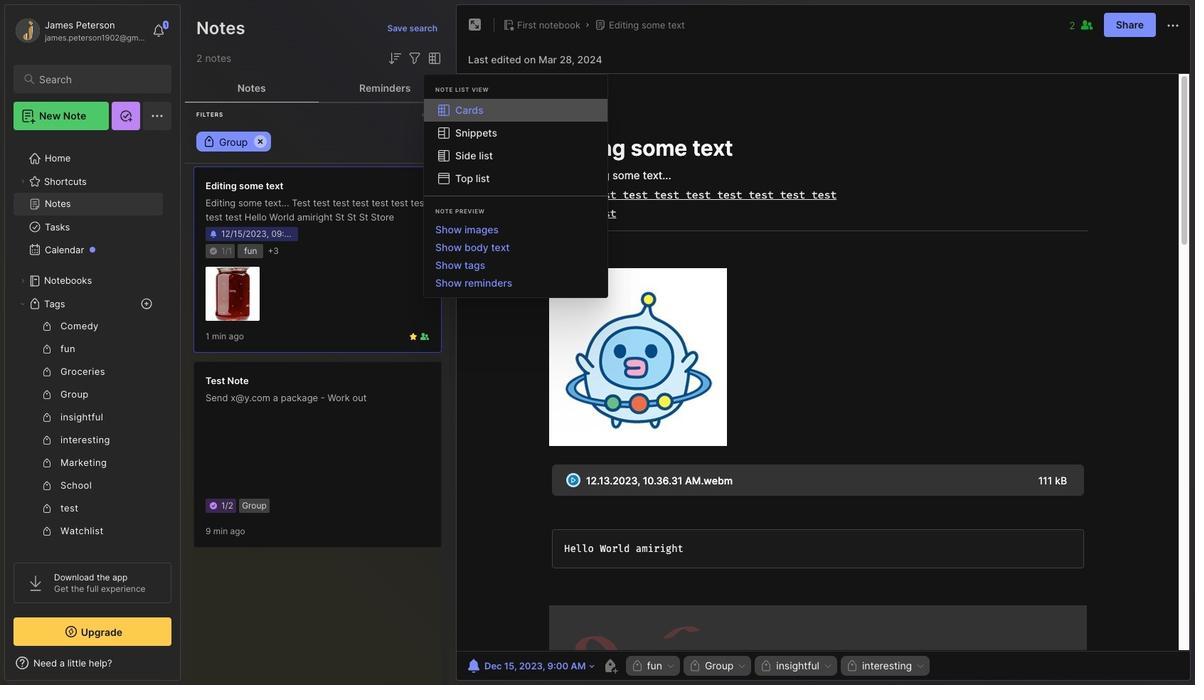 Task type: describe. For each thing, give the bounding box(es) containing it.
1 dropdown list menu from the top
[[424, 99, 608, 190]]

insightful Tag actions field
[[820, 661, 833, 671]]

group inside main element
[[14, 315, 163, 588]]

add tag image
[[602, 657, 619, 675]]

WHAT'S NEW field
[[5, 652, 180, 675]]

interesting Tag actions field
[[912, 661, 926, 671]]

Search text field
[[39, 73, 159, 86]]

main element
[[0, 0, 185, 685]]

click to collapse image
[[180, 659, 190, 676]]

tree inside main element
[[5, 139, 180, 643]]

2 dropdown list menu from the top
[[424, 221, 608, 292]]

Add filters field
[[406, 50, 423, 67]]

Sort options field
[[386, 50, 403, 67]]

fun Tag actions field
[[662, 661, 676, 671]]

note window element
[[456, 4, 1191, 685]]

expand note image
[[467, 16, 484, 33]]



Task type: locate. For each thing, give the bounding box(es) containing it.
tab list
[[185, 74, 452, 102]]

None search field
[[39, 70, 159, 88]]

Group Tag actions field
[[734, 661, 747, 671]]

expand tags image
[[19, 300, 27, 308]]

View options field
[[423, 50, 443, 67]]

More actions field
[[1165, 16, 1182, 34]]

dropdown list menu
[[424, 99, 608, 190], [424, 221, 608, 292]]

add filters image
[[406, 50, 423, 67]]

1 vertical spatial dropdown list menu
[[424, 221, 608, 292]]

tree
[[5, 139, 180, 643]]

thumbnail image
[[206, 267, 260, 321]]

Note Editor text field
[[457, 73, 1190, 651]]

0 vertical spatial dropdown list menu
[[424, 99, 608, 190]]

more actions image
[[1165, 17, 1182, 34]]

expand notebooks image
[[19, 277, 27, 285]]

Edit reminder field
[[464, 656, 596, 676]]

menu item
[[424, 99, 608, 122]]

none search field inside main element
[[39, 70, 159, 88]]

Account field
[[14, 16, 145, 45]]

group
[[14, 315, 163, 588]]



Task type: vqa. For each thing, say whether or not it's contained in the screenshot.
the Tag actions 'field'
no



